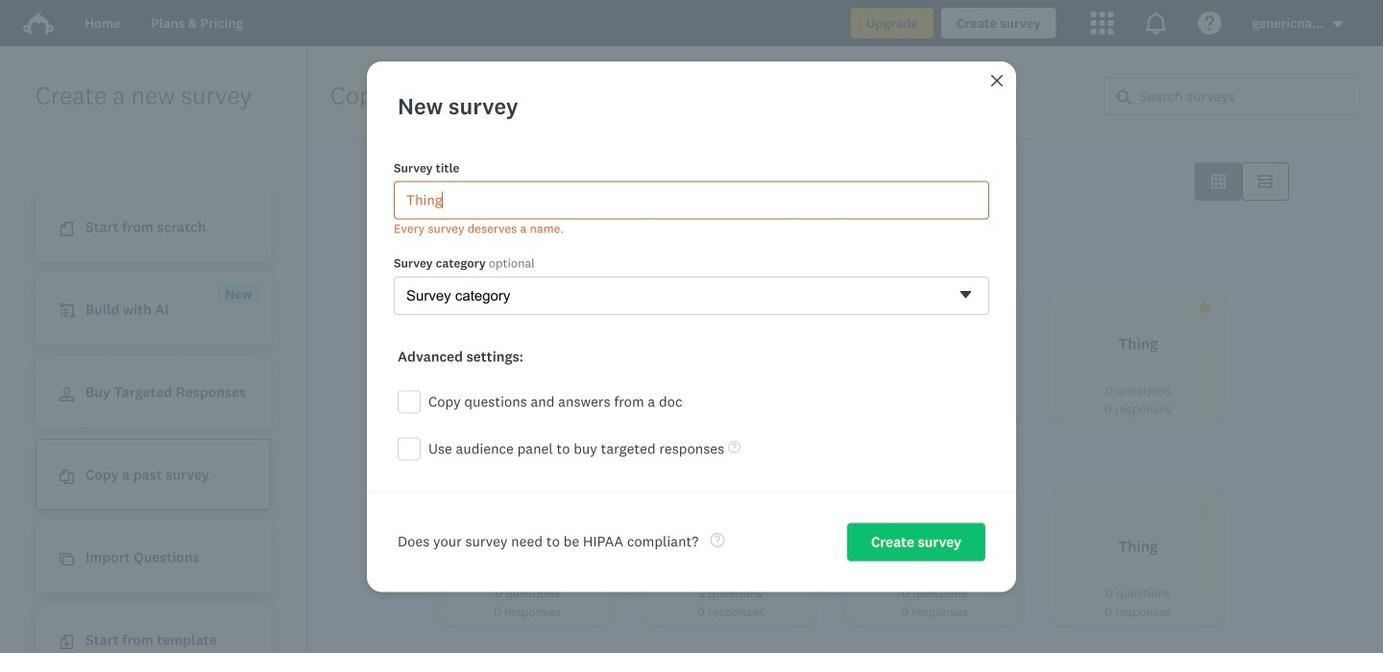Task type: vqa. For each thing, say whether or not it's contained in the screenshot.
No issues icon
no



Task type: locate. For each thing, give the bounding box(es) containing it.
close image
[[989, 73, 1005, 88], [991, 75, 1003, 86]]

help image
[[728, 441, 741, 453]]

clone image
[[60, 553, 74, 567]]

1 brand logo image from the top
[[23, 8, 54, 38]]

search image
[[1117, 90, 1132, 105]]

dropdown arrow icon image
[[1331, 18, 1345, 31], [1333, 21, 1343, 28]]

0 vertical spatial starfilled image
[[560, 174, 574, 189]]

notification center icon image
[[1145, 12, 1168, 35]]

grid image
[[1211, 174, 1226, 189]]

products icon image
[[1091, 12, 1114, 35], [1091, 12, 1114, 35]]

brand logo image
[[23, 8, 54, 38], [23, 12, 54, 35]]

starfilled image
[[560, 174, 574, 189], [587, 300, 601, 314]]

document image
[[60, 222, 74, 237]]

dialog
[[367, 61, 1016, 592]]

Survey name field
[[394, 181, 989, 219]]

starfilled image
[[791, 300, 805, 314], [1198, 300, 1212, 314], [1198, 502, 1212, 517]]

1 vertical spatial starfilled image
[[587, 300, 601, 314]]



Task type: describe. For each thing, give the bounding box(es) containing it.
1 horizontal spatial starfilled image
[[587, 300, 601, 314]]

help image
[[710, 533, 725, 548]]

0 horizontal spatial starfilled image
[[560, 174, 574, 189]]

documentplus image
[[60, 635, 74, 650]]

Search surveys field
[[1132, 78, 1359, 114]]

2 brand logo image from the top
[[23, 12, 54, 35]]

user image
[[60, 387, 74, 402]]

help icon image
[[1199, 12, 1222, 35]]

textboxmultiple image
[[1258, 174, 1273, 189]]

documentclone image
[[60, 470, 74, 484]]



